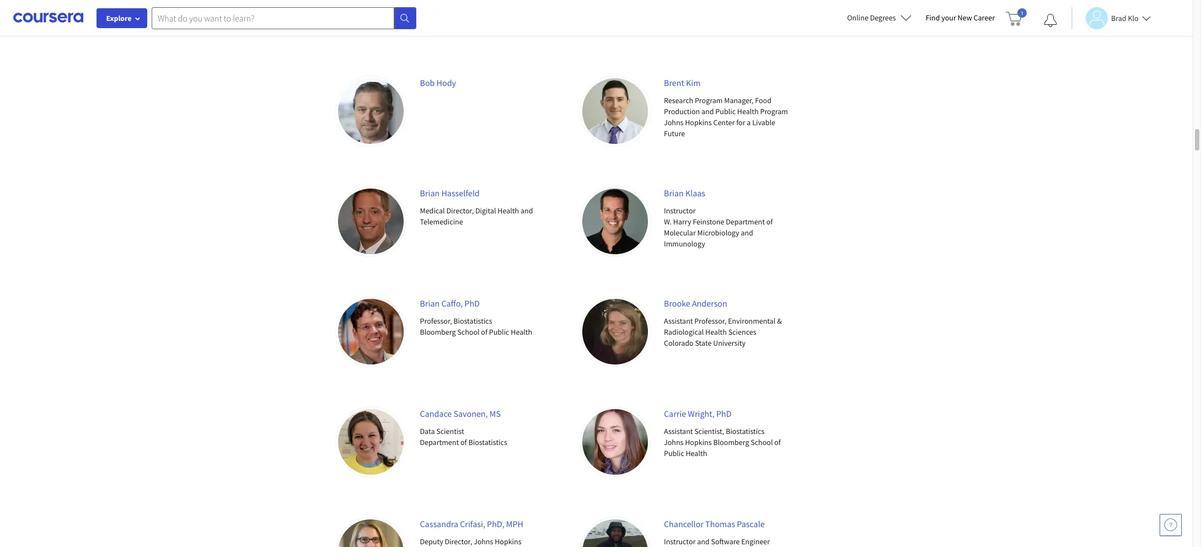 Task type: vqa. For each thing, say whether or not it's contained in the screenshot.
Engineer
yes



Task type: locate. For each thing, give the bounding box(es) containing it.
0 horizontal spatial department
[[420, 438, 459, 448]]

hasselfeld
[[442, 188, 480, 199]]

chancellor thomas pascale
[[664, 519, 765, 530]]

molecular
[[664, 228, 696, 238]]

and inside research program manager, food production and public health program johns hopkins center for a livable future
[[702, 107, 714, 116]]

instructor for w.
[[664, 206, 696, 216]]

carrie wright, phd link
[[664, 408, 732, 419]]

wright,
[[688, 408, 715, 419]]

1 vertical spatial center
[[714, 118, 735, 127]]

1 vertical spatial bloomberg
[[714, 438, 750, 448]]

2 professor, from the left
[[695, 316, 727, 326]]

find
[[926, 13, 941, 23]]

instructor inside 'instructor w. harry feinstone department of molecular microbiology and immunology'
[[664, 206, 696, 216]]

2 instructor from the top
[[664, 537, 696, 547]]

deputy
[[420, 537, 444, 547]]

0 horizontal spatial future
[[420, 18, 441, 28]]

1 vertical spatial a
[[747, 118, 751, 127]]

What do you want to learn? text field
[[152, 7, 395, 29]]

director, down hasselfeld
[[447, 206, 474, 216]]

0 horizontal spatial livable
[[509, 7, 532, 17]]

explore
[[106, 13, 132, 23]]

university
[[714, 338, 746, 348]]

livable inside "johns hopkins center for a livable future"
[[509, 7, 532, 17]]

2 horizontal spatial public
[[716, 107, 736, 116]]

1 horizontal spatial professor,
[[695, 316, 727, 326]]

brian klaas
[[664, 188, 706, 199]]

and right digital
[[521, 206, 533, 216]]

school
[[458, 327, 480, 337], [751, 438, 773, 448]]

livable inside research program manager, food production and public health program johns hopkins center for a livable future
[[753, 118, 776, 127]]

0 vertical spatial instructor
[[664, 206, 696, 216]]

a
[[503, 7, 507, 17], [747, 118, 751, 127]]

and right production
[[702, 107, 714, 116]]

phd
[[465, 298, 480, 309], [717, 408, 732, 419]]

cassandra
[[420, 519, 459, 530]]

center
[[470, 7, 491, 17], [714, 118, 735, 127]]

0 vertical spatial phd
[[465, 298, 480, 309]]

0 horizontal spatial a
[[503, 7, 507, 17]]

brian for brian hasselfeld
[[420, 188, 440, 199]]

1 horizontal spatial for
[[737, 118, 746, 127]]

1 horizontal spatial livable
[[753, 118, 776, 127]]

phd right caffo,
[[465, 298, 480, 309]]

health inside research program manager, food production and public health program johns hopkins center for a livable future
[[738, 107, 759, 116]]

carrie wright, phd
[[664, 408, 732, 419]]

1 horizontal spatial school
[[751, 438, 773, 448]]

department up microbiology
[[726, 217, 765, 227]]

your
[[942, 13, 957, 23]]

1 vertical spatial biostatistics
[[726, 427, 765, 437]]

1 instructor from the top
[[664, 206, 696, 216]]

school inside professor, biostatistics bloomberg school of public health
[[458, 327, 480, 337]]

director, for hasselfeld
[[447, 206, 474, 216]]

biostatistics down caffo,
[[454, 316, 493, 326]]

career
[[974, 13, 996, 23]]

0 vertical spatial future
[[420, 18, 441, 28]]

assistant inside the assistant scientist, biostatistics johns hopkins bloomberg school of public health
[[664, 427, 693, 437]]

2 assistant from the top
[[664, 427, 693, 437]]

bloomberg
[[420, 327, 456, 337], [714, 438, 750, 448]]

assistant down carrie
[[664, 427, 693, 437]]

instructor down chancellor
[[664, 537, 696, 547]]

department
[[726, 217, 765, 227], [420, 438, 459, 448]]

biostatistics right 'scientist,' at the bottom of the page
[[726, 427, 765, 437]]

1 vertical spatial livable
[[753, 118, 776, 127]]

brad klo button
[[1072, 7, 1152, 29]]

brian hasselfeld link
[[420, 188, 480, 199]]

0 vertical spatial assistant
[[664, 316, 693, 326]]

and right microbiology
[[741, 228, 754, 238]]

1 vertical spatial director,
[[445, 537, 472, 547]]

brian caffo, phd
[[420, 298, 480, 309]]

savonen,
[[454, 408, 488, 419]]

brian
[[420, 188, 440, 199], [664, 188, 684, 199], [420, 298, 440, 309]]

0 vertical spatial public
[[716, 107, 736, 116]]

0 vertical spatial department
[[726, 217, 765, 227]]

0 horizontal spatial center
[[470, 7, 491, 17]]

kim
[[687, 77, 701, 88]]

biostatistics down ms
[[469, 438, 508, 448]]

brent kim link
[[664, 77, 701, 88]]

health inside professor, biostatistics bloomberg school of public health
[[511, 327, 533, 337]]

a inside "johns hopkins center for a livable future"
[[503, 7, 507, 17]]

and
[[702, 107, 714, 116], [521, 206, 533, 216], [741, 228, 754, 238], [698, 537, 710, 547]]

1 professor, from the left
[[420, 316, 452, 326]]

assistant up radiological
[[664, 316, 693, 326]]

brooke anderson link
[[664, 298, 728, 309]]

brooke anderson image
[[580, 297, 651, 367]]

1 vertical spatial program
[[761, 107, 789, 116]]

future inside "johns hopkins center for a livable future"
[[420, 18, 441, 28]]

health
[[738, 107, 759, 116], [498, 206, 519, 216], [511, 327, 533, 337], [706, 327, 727, 337], [686, 449, 708, 459]]

0 vertical spatial program
[[695, 95, 723, 105]]

thomas
[[706, 519, 736, 530]]

&
[[778, 316, 782, 326]]

program down the kim
[[695, 95, 723, 105]]

medical
[[420, 206, 445, 216]]

director, inside deputy director,  johns hopkins
[[445, 537, 472, 547]]

department down the scientist
[[420, 438, 459, 448]]

ben langmead, phd image
[[580, 0, 651, 36]]

school inside the assistant scientist, biostatistics johns hopkins bloomberg school of public health
[[751, 438, 773, 448]]

0 horizontal spatial public
[[489, 327, 510, 337]]

None search field
[[152, 7, 417, 29]]

0 horizontal spatial for
[[493, 7, 502, 17]]

1 vertical spatial public
[[489, 327, 510, 337]]

0 vertical spatial livable
[[509, 7, 532, 17]]

for
[[493, 7, 502, 17], [737, 118, 746, 127]]

1 horizontal spatial program
[[761, 107, 789, 116]]

johns
[[420, 7, 440, 17], [664, 118, 684, 127], [664, 438, 684, 448], [474, 537, 494, 547]]

0 vertical spatial school
[[458, 327, 480, 337]]

brian klaas image
[[580, 187, 651, 257]]

livable
[[509, 7, 532, 17], [753, 118, 776, 127]]

assistant inside assistant professor, environmental & radiological health sciences colorado state university
[[664, 316, 693, 326]]

1 horizontal spatial public
[[664, 449, 685, 459]]

biostatistics
[[454, 316, 493, 326], [726, 427, 765, 437], [469, 438, 508, 448]]

show notifications image
[[1045, 14, 1058, 27]]

0 horizontal spatial professor,
[[420, 316, 452, 326]]

0 vertical spatial a
[[503, 7, 507, 17]]

0 horizontal spatial phd
[[465, 298, 480, 309]]

coursera image
[[13, 9, 83, 27]]

1 vertical spatial phd
[[717, 408, 732, 419]]

1 vertical spatial department
[[420, 438, 459, 448]]

professor, down brian caffo, phd link
[[420, 316, 452, 326]]

0 vertical spatial center
[[470, 7, 491, 17]]

bloomberg down 'scientist,' at the bottom of the page
[[714, 438, 750, 448]]

public inside research program manager, food production and public health program johns hopkins center for a livable future
[[716, 107, 736, 116]]

phd for carrie wright, phd
[[717, 408, 732, 419]]

radiological
[[664, 327, 704, 337]]

brent kim
[[664, 77, 701, 88]]

1 horizontal spatial a
[[747, 118, 751, 127]]

2 vertical spatial public
[[664, 449, 685, 459]]

deputy director,  johns hopkins
[[420, 537, 533, 547]]

director, down cassandra crifasi, phd, mph link
[[445, 537, 472, 547]]

1 vertical spatial for
[[737, 118, 746, 127]]

public inside the assistant scientist, biostatistics johns hopkins bloomberg school of public health
[[664, 449, 685, 459]]

klaas
[[686, 188, 706, 199]]

0 horizontal spatial program
[[695, 95, 723, 105]]

0 horizontal spatial bloomberg
[[420, 327, 456, 337]]

bloomberg down brian caffo, phd link
[[420, 327, 456, 337]]

0 vertical spatial biostatistics
[[454, 316, 493, 326]]

phd,
[[487, 519, 505, 530]]

department inside "data scientist department of biostatistics"
[[420, 438, 459, 448]]

assistant
[[664, 316, 693, 326], [664, 427, 693, 437]]

1 vertical spatial instructor
[[664, 537, 696, 547]]

instructor up harry at the top right
[[664, 206, 696, 216]]

instructor w. harry feinstone department of molecular microbiology and immunology
[[664, 206, 773, 249]]

1 horizontal spatial center
[[714, 118, 735, 127]]

assistant professor, environmental & radiological health sciences colorado state university
[[664, 316, 782, 348]]

bloomberg inside professor, biostatistics bloomberg school of public health
[[420, 327, 456, 337]]

0 horizontal spatial school
[[458, 327, 480, 337]]

johns inside deputy director,  johns hopkins
[[474, 537, 494, 547]]

bob hody link
[[420, 77, 456, 88]]

hopkins
[[441, 7, 468, 17], [686, 118, 712, 127], [686, 438, 712, 448], [495, 537, 522, 547]]

for inside research program manager, food production and public health program johns hopkins center for a livable future
[[737, 118, 746, 127]]

0 vertical spatial director,
[[447, 206, 474, 216]]

1 vertical spatial assistant
[[664, 427, 693, 437]]

instructor for and
[[664, 537, 696, 547]]

candace savonen, ms image
[[336, 407, 406, 478]]

phd for brian caffo, phd
[[465, 298, 480, 309]]

brian up medical in the left of the page
[[420, 188, 440, 199]]

instructor
[[664, 206, 696, 216], [664, 537, 696, 547]]

biostatistics inside "data scientist department of biostatistics"
[[469, 438, 508, 448]]

data
[[420, 427, 435, 437]]

professor, down the anderson
[[695, 316, 727, 326]]

sciences
[[729, 327, 757, 337]]

0 vertical spatial for
[[493, 7, 502, 17]]

brian hasselfeld
[[420, 188, 480, 199]]

2 vertical spatial biostatistics
[[469, 438, 508, 448]]

professor,
[[420, 316, 452, 326], [695, 316, 727, 326]]

johns inside the assistant scientist, biostatistics johns hopkins bloomberg school of public health
[[664, 438, 684, 448]]

1 horizontal spatial future
[[664, 129, 686, 139]]

johns inside "johns hopkins center for a livable future"
[[420, 7, 440, 17]]

scientist
[[437, 427, 464, 437]]

1 horizontal spatial bloomberg
[[714, 438, 750, 448]]

research program manager, food production and public health program johns hopkins center for a livable future
[[664, 95, 789, 139]]

microbiology
[[698, 228, 740, 238]]

of inside "data scientist department of biostatistics"
[[461, 438, 467, 448]]

program
[[695, 95, 723, 105], [761, 107, 789, 116]]

brad
[[1112, 13, 1127, 23]]

1 assistant from the top
[[664, 316, 693, 326]]

hopkins inside the assistant scientist, biostatistics johns hopkins bloomberg school of public health
[[686, 438, 712, 448]]

1 vertical spatial school
[[751, 438, 773, 448]]

brian left klaas
[[664, 188, 684, 199]]

program down food
[[761, 107, 789, 116]]

data scientist department of biostatistics
[[420, 427, 508, 448]]

and inside the medical director, digital health and telemedicine
[[521, 206, 533, 216]]

brian left caffo,
[[420, 298, 440, 309]]

1 vertical spatial future
[[664, 129, 686, 139]]

0 vertical spatial bloomberg
[[420, 327, 456, 337]]

professor, inside assistant professor, environmental & radiological health sciences colorado state university
[[695, 316, 727, 326]]

director, inside the medical director, digital health and telemedicine
[[447, 206, 474, 216]]

of
[[767, 217, 773, 227], [481, 327, 488, 337], [461, 438, 467, 448], [775, 438, 781, 448]]

center inside research program manager, food production and public health program johns hopkins center for a livable future
[[714, 118, 735, 127]]

1 horizontal spatial phd
[[717, 408, 732, 419]]

phd right wright,
[[717, 408, 732, 419]]

1 horizontal spatial department
[[726, 217, 765, 227]]

public
[[716, 107, 736, 116], [489, 327, 510, 337], [664, 449, 685, 459]]

future
[[420, 18, 441, 28], [664, 129, 686, 139]]



Task type: describe. For each thing, give the bounding box(es) containing it.
w.
[[664, 217, 672, 227]]

caffo,
[[442, 298, 463, 309]]

bob
[[420, 77, 435, 88]]

candace savonen, ms link
[[420, 408, 501, 419]]

anderson
[[693, 298, 728, 309]]

director, for crifasi,
[[445, 537, 472, 547]]

johns hopkins center for a livable future
[[420, 7, 532, 28]]

research
[[664, 95, 694, 105]]

feinstone
[[693, 217, 725, 227]]

future inside research program manager, food production and public health program johns hopkins center for a livable future
[[664, 129, 686, 139]]

professor, biostatistics bloomberg school of public health
[[420, 316, 533, 337]]

manager,
[[725, 95, 754, 105]]

harry
[[674, 217, 692, 227]]

online degrees
[[848, 13, 897, 23]]

degrees
[[871, 13, 897, 23]]

candace
[[420, 408, 452, 419]]

and down chancellor thomas pascale link
[[698, 537, 710, 547]]

brian hasselfeld image
[[336, 187, 406, 257]]

bob hody image
[[336, 76, 406, 147]]

of inside the assistant scientist, biostatistics johns hopkins bloomberg school of public health
[[775, 438, 781, 448]]

assistant for brooke
[[664, 316, 693, 326]]

hody
[[437, 77, 456, 88]]

public inside professor, biostatistics bloomberg school of public health
[[489, 327, 510, 337]]

brent
[[664, 77, 685, 88]]

hopkins inside research program manager, food production and public health program johns hopkins center for a livable future
[[686, 118, 712, 127]]

professor, inside professor, biostatistics bloomberg school of public health
[[420, 316, 452, 326]]

shopping cart: 1 item image
[[1007, 8, 1028, 26]]

and inside 'instructor w. harry feinstone department of molecular microbiology and immunology'
[[741, 228, 754, 238]]

for inside "johns hopkins center for a livable future"
[[493, 7, 502, 17]]

biostatistics inside professor, biostatistics bloomberg school of public health
[[454, 316, 493, 326]]

online degrees button
[[839, 6, 921, 30]]

klo
[[1129, 13, 1139, 23]]

department inside 'instructor w. harry feinstone department of molecular microbiology and immunology'
[[726, 217, 765, 227]]

production
[[664, 107, 700, 116]]

brooke anderson
[[664, 298, 728, 309]]

brian caffo, phd link
[[420, 298, 480, 309]]

a inside research program manager, food production and public health program johns hopkins center for a livable future
[[747, 118, 751, 127]]

medical director, digital health and telemedicine
[[420, 206, 533, 227]]

of inside 'instructor w. harry feinstone department of molecular microbiology and immunology'
[[767, 217, 773, 227]]

ms
[[490, 408, 501, 419]]

find your new career
[[926, 13, 996, 23]]

bob hody
[[420, 77, 456, 88]]

carrie
[[664, 408, 687, 419]]

center inside "johns hopkins center for a livable future"
[[470, 7, 491, 17]]

brian for brian caffo, phd
[[420, 298, 440, 309]]

cassandra crifasi, phd, mph link
[[420, 519, 524, 530]]

health inside assistant professor, environmental & radiological health sciences colorado state university
[[706, 327, 727, 337]]

brian for brian klaas
[[664, 188, 684, 199]]

of inside professor, biostatistics bloomberg school of public health
[[481, 327, 488, 337]]

help center image
[[1165, 519, 1178, 532]]

pascale
[[737, 519, 765, 530]]

immunology
[[664, 239, 706, 249]]

colorado
[[664, 338, 694, 348]]

assistant scientist, biostatistics johns hopkins bloomberg school of public health
[[664, 427, 781, 459]]

bloomberg inside the assistant scientist, biostatistics johns hopkins bloomberg school of public health
[[714, 438, 750, 448]]

becky ramsing image
[[336, 0, 406, 36]]

find your new career link
[[921, 11, 1001, 25]]

chancellor thomas pascale link
[[664, 519, 765, 530]]

candace savonen, ms
[[420, 408, 501, 419]]

health inside the medical director, digital health and telemedicine
[[498, 206, 519, 216]]

brian klaas link
[[664, 188, 706, 199]]

engineer
[[742, 537, 771, 547]]

scientist,
[[695, 427, 725, 437]]

hopkins inside deputy director,  johns hopkins
[[495, 537, 522, 547]]

instructor and software engineer
[[664, 537, 771, 547]]

cassandra crifasi, phd, mph
[[420, 519, 524, 530]]

brad klo
[[1112, 13, 1139, 23]]

explore button
[[97, 8, 147, 28]]

telemedicine
[[420, 217, 463, 227]]

crifasi,
[[460, 519, 486, 530]]

online
[[848, 13, 869, 23]]

johns inside research program manager, food production and public health program johns hopkins center for a livable future
[[664, 118, 684, 127]]

state
[[696, 338, 712, 348]]

food
[[756, 95, 772, 105]]

chancellor
[[664, 519, 704, 530]]

brooke
[[664, 298, 691, 309]]

mph
[[507, 519, 524, 530]]

hopkins inside "johns hopkins center for a livable future"
[[441, 7, 468, 17]]

new
[[958, 13, 973, 23]]

digital
[[476, 206, 496, 216]]

carrie wright, phd image
[[580, 407, 651, 478]]

software
[[712, 537, 740, 547]]

assistant for carrie
[[664, 427, 693, 437]]

health inside the assistant scientist, biostatistics johns hopkins bloomberg school of public health
[[686, 449, 708, 459]]

brent kim image
[[580, 76, 651, 147]]

brian caffo, phd image
[[336, 297, 406, 367]]

environmental
[[729, 316, 776, 326]]

biostatistics inside the assistant scientist, biostatistics johns hopkins bloomberg school of public health
[[726, 427, 765, 437]]



